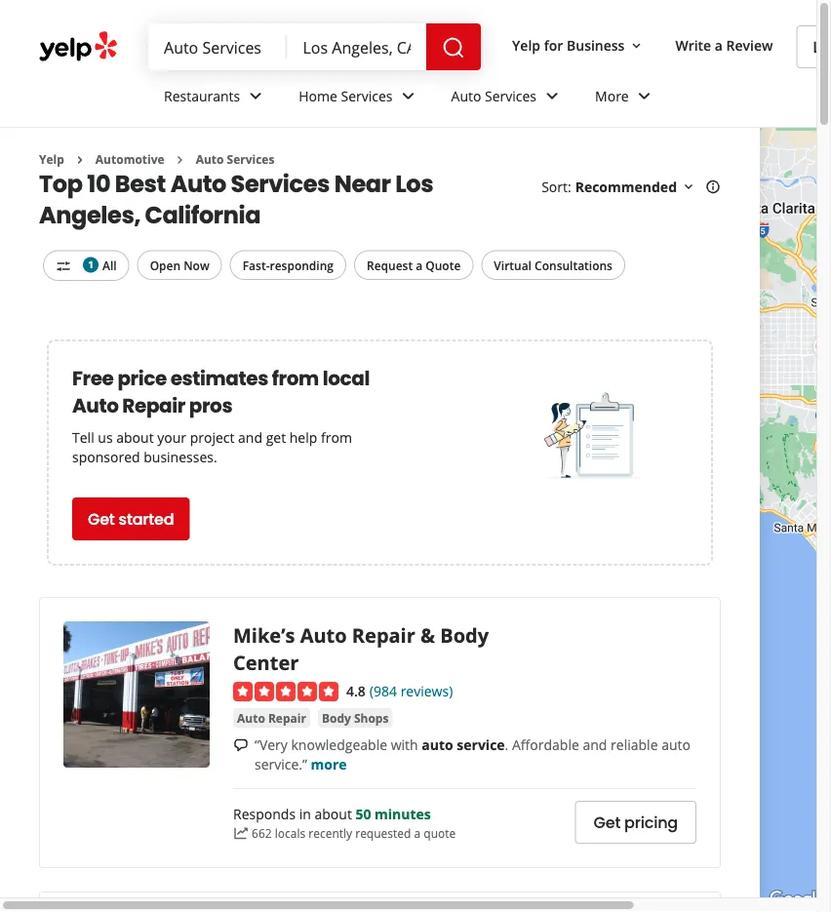 Task type: locate. For each thing, give the bounding box(es) containing it.
auto services link right 16 chevron right v2 icon
[[196, 151, 275, 167]]

automotive
[[96, 151, 165, 167]]

0 horizontal spatial about
[[116, 428, 154, 446]]

repair left &
[[352, 622, 416, 649]]

estimates
[[171, 365, 268, 392]]

2 vertical spatial a
[[414, 826, 421, 842]]

get
[[88, 508, 115, 530], [594, 812, 621, 834]]

auto right mike's
[[300, 622, 347, 649]]

16 chevron down v2 image left 16 info v2 image
[[681, 179, 697, 195]]

auto inside button
[[237, 710, 265, 726]]

0 horizontal spatial auto
[[422, 736, 454, 754]]

0 horizontal spatial from
[[272, 365, 319, 392]]

us
[[98, 428, 113, 446]]

map region
[[571, 31, 832, 913]]

0 vertical spatial about
[[116, 428, 154, 446]]

16 chevron down v2 image inside yelp for business button
[[629, 38, 645, 54]]

and left get
[[238, 428, 263, 446]]

open now button
[[137, 250, 222, 280]]

1 vertical spatial body
[[322, 710, 351, 726]]

pricing
[[625, 812, 678, 834]]

auto services link down "for"
[[436, 70, 580, 127]]

0 vertical spatial get
[[88, 508, 115, 530]]

0 horizontal spatial auto services link
[[196, 151, 275, 167]]

repair down 4.8 star rating image
[[268, 710, 306, 726]]

recently
[[309, 826, 353, 842]]

1 horizontal spatial none field
[[303, 36, 411, 58]]

repair inside mike's auto repair & body center
[[352, 622, 416, 649]]

yelp inside button
[[513, 36, 541, 54]]

yelp
[[513, 36, 541, 54], [39, 151, 64, 167]]

1 horizontal spatial yelp
[[513, 36, 541, 54]]

auto
[[422, 736, 454, 754], [662, 736, 691, 754]]

16 filter v2 image
[[56, 259, 71, 274]]

24 chevron down v2 image down "for"
[[541, 84, 564, 108]]

(984 reviews)
[[370, 682, 453, 700]]

and left reliable
[[583, 736, 608, 754]]

pros
[[189, 392, 233, 420]]

24 chevron down v2 image inside restaurants link
[[244, 84, 268, 108]]

responds
[[233, 805, 296, 824]]

none field up "home services"
[[303, 36, 411, 58]]

from left the local
[[272, 365, 319, 392]]

0 horizontal spatial 16 chevron down v2 image
[[629, 38, 645, 54]]

1 vertical spatial auto services
[[196, 151, 275, 167]]

1 horizontal spatial body
[[440, 622, 489, 649]]

yelp left "for"
[[513, 36, 541, 54]]

auto down search icon in the top of the page
[[452, 86, 482, 105]]

free price estimates from local auto repair pros image
[[544, 387, 642, 485]]

recommended button
[[576, 178, 697, 196]]

1 horizontal spatial get
[[594, 812, 621, 834]]

1 vertical spatial from
[[321, 428, 352, 446]]

get
[[266, 428, 286, 446]]

0 horizontal spatial auto services
[[196, 151, 275, 167]]

services up fast-responding button
[[231, 167, 330, 200]]

auto services right 16 chevron right v2 icon
[[196, 151, 275, 167]]

1 horizontal spatial auto services
[[452, 86, 537, 105]]

662 locals recently requested a quote
[[252, 826, 456, 842]]

near
[[335, 167, 391, 200]]

google image
[[765, 887, 830, 913]]

get for get pricing
[[594, 812, 621, 834]]

0 horizontal spatial 24 chevron down v2 image
[[244, 84, 268, 108]]

auto up 16 speech v2 image
[[237, 710, 265, 726]]

1 horizontal spatial 16 chevron down v2 image
[[681, 179, 697, 195]]

started
[[119, 508, 174, 530]]

0 vertical spatial a
[[715, 36, 723, 54]]

auto repair button
[[233, 709, 310, 728]]

1 vertical spatial repair
[[352, 622, 416, 649]]

2 none field from the left
[[303, 36, 411, 58]]

1 horizontal spatial and
[[583, 736, 608, 754]]

1 vertical spatial and
[[583, 736, 608, 754]]

16 chevron down v2 image right business
[[629, 38, 645, 54]]

1 horizontal spatial 24 chevron down v2 image
[[397, 84, 420, 108]]

1 auto from the left
[[422, 736, 454, 754]]

0 vertical spatial auto services link
[[436, 70, 580, 127]]

top 10 best auto services near los angeles, california
[[39, 167, 434, 231]]

and inside free price estimates from local auto repair pros tell us about your project and get help from sponsored businesses.
[[238, 428, 263, 446]]

2 auto from the left
[[662, 736, 691, 754]]

get left started on the left bottom
[[88, 508, 115, 530]]

(984 reviews) link
[[370, 680, 453, 701]]

yelp for business button
[[505, 27, 653, 63]]

0 horizontal spatial get
[[88, 508, 115, 530]]

24 chevron down v2 image inside auto services link
[[541, 84, 564, 108]]

from right help
[[321, 428, 352, 446]]

16 chevron right v2 image
[[172, 152, 188, 168]]

0 vertical spatial 16 chevron down v2 image
[[629, 38, 645, 54]]

knowledgeable
[[291, 736, 388, 754]]

about up recently
[[315, 805, 352, 824]]

body right &
[[440, 622, 489, 649]]

business categories element
[[148, 70, 832, 127]]

repair
[[122, 392, 185, 420], [352, 622, 416, 649], [268, 710, 306, 726]]

None field
[[164, 36, 272, 58], [303, 36, 411, 58]]

1 vertical spatial about
[[315, 805, 352, 824]]

24 chevron down v2 image right restaurants
[[244, 84, 268, 108]]

auto repair
[[237, 710, 306, 726]]

16 info v2 image
[[706, 179, 721, 195]]

auto right 16 chevron right v2 icon
[[196, 151, 224, 167]]

auto services link
[[436, 70, 580, 127], [196, 151, 275, 167]]

none field find
[[164, 36, 272, 58]]

0 vertical spatial and
[[238, 428, 263, 446]]

auto right "best"
[[170, 167, 226, 200]]

about right the us
[[116, 428, 154, 446]]

a inside button
[[416, 257, 423, 273]]

"very
[[255, 736, 288, 754]]

fast-
[[243, 257, 270, 273]]

1 vertical spatial get
[[594, 812, 621, 834]]

0 vertical spatial repair
[[122, 392, 185, 420]]

a for request
[[416, 257, 423, 273]]

none field near
[[303, 36, 411, 58]]

1 24 chevron down v2 image from the left
[[244, 84, 268, 108]]

2 horizontal spatial repair
[[352, 622, 416, 649]]

Find text field
[[164, 36, 272, 58]]

write
[[676, 36, 712, 54]]

None search field
[[148, 23, 485, 70]]

1 vertical spatial 16 chevron down v2 image
[[681, 179, 697, 195]]

1 vertical spatial a
[[416, 257, 423, 273]]

0 vertical spatial yelp
[[513, 36, 541, 54]]

home services
[[299, 86, 393, 105]]

0 vertical spatial auto services
[[452, 86, 537, 105]]

locals
[[275, 826, 306, 842]]

auto inside free price estimates from local auto repair pros tell us about your project and get help from sponsored businesses.
[[72, 392, 119, 420]]

1 none field from the left
[[164, 36, 272, 58]]

yelp for business
[[513, 36, 625, 54]]

minutes
[[375, 805, 431, 824]]

16 chevron down v2 image for recommended
[[681, 179, 697, 195]]

and
[[238, 428, 263, 446], [583, 736, 608, 754]]

16 chevron down v2 image inside recommended dropdown button
[[681, 179, 697, 195]]

body
[[440, 622, 489, 649], [322, 710, 351, 726]]

1 vertical spatial auto services link
[[196, 151, 275, 167]]

body inside mike's auto repair & body center
[[440, 622, 489, 649]]

auto inside "top 10 best auto services near los angeles, california"
[[170, 167, 226, 200]]

precision auto clinic image
[[809, 328, 832, 367]]

repair inside free price estimates from local auto repair pros tell us about your project and get help from sponsored businesses.
[[122, 392, 185, 420]]

repair up your
[[122, 392, 185, 420]]

1 horizontal spatial repair
[[268, 710, 306, 726]]

automotive link
[[96, 151, 165, 167]]

services
[[341, 86, 393, 105], [485, 86, 537, 105], [227, 151, 275, 167], [231, 167, 330, 200]]

24 chevron down v2 image inside home services link
[[397, 84, 420, 108]]

24 chevron down v2 image right "home services"
[[397, 84, 420, 108]]

Near text field
[[303, 36, 411, 58]]

24 chevron down v2 image
[[633, 84, 657, 108]]

&
[[421, 622, 435, 649]]

0 vertical spatial body
[[440, 622, 489, 649]]

. affordable and reliable auto service."
[[255, 736, 691, 774]]

help
[[290, 428, 318, 446]]

3 24 chevron down v2 image from the left
[[541, 84, 564, 108]]

2 24 chevron down v2 image from the left
[[397, 84, 420, 108]]

with
[[391, 736, 418, 754]]

price
[[118, 365, 167, 392]]

reviews)
[[401, 682, 453, 700]]

auto right reliable
[[662, 736, 691, 754]]

16 chevron down v2 image
[[629, 38, 645, 54], [681, 179, 697, 195]]

recommended
[[576, 178, 677, 196]]

yelp for yelp link
[[39, 151, 64, 167]]

services right 'home'
[[341, 86, 393, 105]]

auto services down search icon in the top of the page
[[452, 86, 537, 105]]

request a quote
[[367, 257, 461, 273]]

0 horizontal spatial repair
[[122, 392, 185, 420]]

get started button
[[72, 498, 190, 541]]

body up knowledgeable
[[322, 710, 351, 726]]

in
[[299, 805, 311, 824]]

0 horizontal spatial yelp
[[39, 151, 64, 167]]

0 horizontal spatial body
[[322, 710, 351, 726]]

1 horizontal spatial from
[[321, 428, 352, 446]]

angeles,
[[39, 199, 140, 231]]

more link
[[311, 755, 347, 774]]

auto
[[452, 86, 482, 105], [196, 151, 224, 167], [170, 167, 226, 200], [72, 392, 119, 420], [300, 622, 347, 649], [237, 710, 265, 726]]

662
[[252, 826, 272, 842]]

24 chevron down v2 image
[[244, 84, 268, 108], [397, 84, 420, 108], [541, 84, 564, 108]]

auto right with
[[422, 736, 454, 754]]

auto services
[[452, 86, 537, 105], [196, 151, 275, 167]]

0 horizontal spatial and
[[238, 428, 263, 446]]

responds in about 50 minutes
[[233, 805, 431, 824]]

a
[[715, 36, 723, 54], [416, 257, 423, 273], [414, 826, 421, 842]]

2 horizontal spatial 24 chevron down v2 image
[[541, 84, 564, 108]]

get left pricing in the bottom right of the page
[[594, 812, 621, 834]]

1 vertical spatial yelp
[[39, 151, 64, 167]]

none field up restaurants
[[164, 36, 272, 58]]

1 horizontal spatial auto
[[662, 736, 691, 754]]

10
[[87, 167, 110, 200]]

0 horizontal spatial none field
[[164, 36, 272, 58]]

24 chevron down v2 image for auto services
[[541, 84, 564, 108]]

auto inside . affordable and reliable auto service."
[[662, 736, 691, 754]]

services down restaurants link at the top left of the page
[[227, 151, 275, 167]]

auto up the us
[[72, 392, 119, 420]]

from
[[272, 365, 319, 392], [321, 428, 352, 446]]

consultations
[[535, 257, 613, 273]]

2 vertical spatial repair
[[268, 710, 306, 726]]

filters group
[[39, 250, 630, 281]]

yelp left 16 chevron right v2 image in the top of the page
[[39, 151, 64, 167]]



Task type: describe. For each thing, give the bounding box(es) containing it.
quote
[[426, 257, 461, 273]]

auto inside mike's auto repair & body center
[[300, 622, 347, 649]]

1
[[88, 258, 94, 271]]

free price estimates from local auto repair pros tell us about your project and get help from sponsored businesses.
[[72, 365, 370, 466]]

mike's auto repair & body center image
[[63, 622, 210, 768]]

services down yelp for business
[[485, 86, 537, 105]]

business
[[567, 36, 625, 54]]

local
[[323, 365, 370, 392]]

mike's auto repair & body center link
[[233, 622, 489, 676]]

auto services inside business categories element
[[452, 86, 537, 105]]

more
[[311, 755, 347, 774]]

service
[[457, 736, 505, 754]]

los
[[396, 167, 434, 200]]

businesses.
[[144, 447, 217, 466]]

4.8 link
[[347, 680, 366, 701]]

repair inside button
[[268, 710, 306, 726]]

top
[[39, 167, 83, 200]]

restaurants
[[164, 86, 240, 105]]

responding
[[270, 257, 334, 273]]

now
[[184, 257, 210, 273]]

requested
[[356, 826, 411, 842]]

4.8 star rating image
[[233, 682, 339, 702]]

yelp for yelp for business
[[513, 36, 541, 54]]

yelp link
[[39, 151, 64, 167]]

.
[[505, 736, 509, 754]]

1 horizontal spatial about
[[315, 805, 352, 824]]

write a review
[[676, 36, 774, 54]]

4.8
[[347, 682, 366, 700]]

home services link
[[283, 70, 436, 127]]

log link
[[797, 25, 832, 68]]

more link
[[580, 70, 672, 127]]

mike's
[[233, 622, 295, 649]]

open now
[[150, 257, 210, 273]]

write a review link
[[668, 27, 781, 63]]

home
[[299, 86, 338, 105]]

16 chevron right v2 image
[[72, 152, 88, 168]]

virtual consultations button
[[482, 250, 626, 280]]

request a quote button
[[354, 250, 474, 280]]

get for get started
[[88, 508, 115, 530]]

fast-responding
[[243, 257, 334, 273]]

body shops button
[[318, 709, 393, 728]]

for
[[544, 36, 564, 54]]

free
[[72, 365, 114, 392]]

virtual consultations
[[494, 257, 613, 273]]

get pricing
[[594, 812, 678, 834]]

affordable
[[512, 736, 580, 754]]

california
[[145, 199, 261, 231]]

16 chevron down v2 image for yelp for business
[[629, 38, 645, 54]]

auto repair link
[[233, 709, 310, 728]]

search image
[[442, 36, 466, 60]]

get started
[[88, 508, 174, 530]]

body shops link
[[318, 709, 393, 728]]

shops
[[354, 710, 389, 726]]

1 horizontal spatial auto services link
[[436, 70, 580, 127]]

open
[[150, 257, 181, 273]]

best
[[115, 167, 166, 200]]

reliable
[[611, 736, 658, 754]]

mike's auto repair & body center
[[233, 622, 489, 676]]

project
[[190, 428, 235, 446]]

24 chevron down v2 image for home services
[[397, 84, 420, 108]]

more
[[596, 86, 629, 105]]

review
[[727, 36, 774, 54]]

(984
[[370, 682, 397, 700]]

24 chevron down v2 image for restaurants
[[244, 84, 268, 108]]

0 vertical spatial from
[[272, 365, 319, 392]]

service."
[[255, 755, 307, 774]]

about inside free price estimates from local auto repair pros tell us about your project and get help from sponsored businesses.
[[116, 428, 154, 446]]

and inside . affordable and reliable auto service."
[[583, 736, 608, 754]]

body inside button
[[322, 710, 351, 726]]

all
[[103, 257, 117, 273]]

your
[[157, 428, 186, 446]]

"very knowledgeable with auto service
[[255, 736, 505, 754]]

fast-responding button
[[230, 250, 347, 280]]

16 speech v2 image
[[233, 738, 249, 753]]

request
[[367, 257, 413, 273]]

restaurants link
[[148, 70, 283, 127]]

50
[[356, 805, 371, 824]]

log
[[814, 36, 832, 58]]

16 trending v2 image
[[233, 826, 249, 842]]

sponsored
[[72, 447, 140, 466]]

tell
[[72, 428, 94, 446]]

a for write
[[715, 36, 723, 54]]

quote
[[424, 826, 456, 842]]

services inside "top 10 best auto services near los angeles, california"
[[231, 167, 330, 200]]

body shops
[[322, 710, 389, 726]]

auto inside business categories element
[[452, 86, 482, 105]]

1 all
[[88, 257, 117, 273]]



Task type: vqa. For each thing, say whether or not it's contained in the screenshot.
leftmost auto
yes



